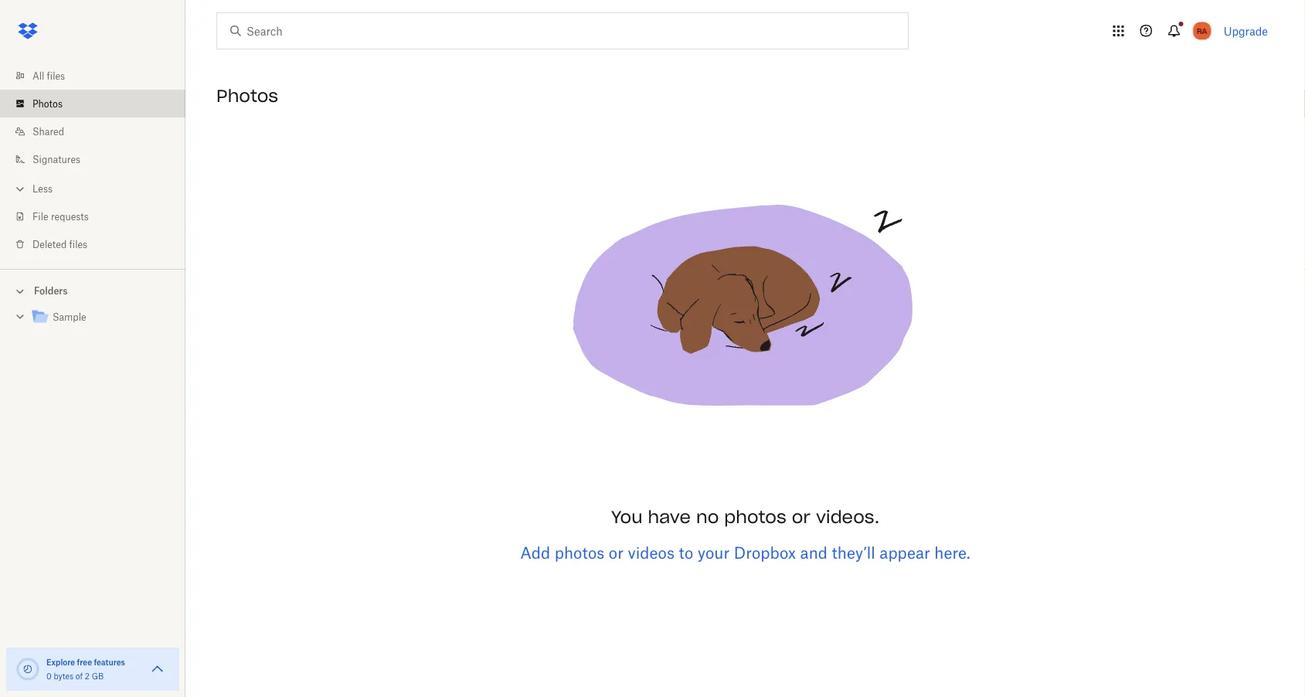 Task type: describe. For each thing, give the bounding box(es) containing it.
file requests
[[32, 211, 89, 222]]

photos inside photos link
[[32, 98, 63, 109]]

signatures
[[32, 153, 80, 165]]

videos
[[628, 543, 675, 562]]

they'll
[[832, 543, 875, 562]]

ra
[[1197, 26, 1207, 36]]

0 horizontal spatial or
[[609, 543, 624, 562]]

add photos or videos to your dropbox and they'll appear here.
[[520, 543, 970, 562]]

folders button
[[0, 279, 185, 302]]

upgrade link
[[1224, 24, 1268, 37]]

your
[[698, 543, 730, 562]]

1 horizontal spatial or
[[792, 506, 811, 528]]

all files link
[[12, 62, 185, 90]]

of
[[76, 671, 83, 681]]

all files
[[32, 70, 65, 82]]

you have no photos or videos.
[[611, 506, 880, 528]]

deleted files
[[32, 238, 87, 250]]

no
[[696, 506, 719, 528]]

upgrade
[[1224, 24, 1268, 37]]

dropbox image
[[12, 15, 43, 46]]

free
[[77, 657, 92, 667]]

add
[[520, 543, 550, 562]]

less image
[[12, 181, 28, 197]]

to
[[679, 543, 693, 562]]

photos list item
[[0, 90, 185, 117]]

files for all files
[[47, 70, 65, 82]]

requests
[[51, 211, 89, 222]]

videos.
[[816, 506, 880, 528]]

shared
[[32, 126, 64, 137]]

sleeping dog on a purple cushion. image
[[552, 117, 939, 504]]

sample
[[53, 311, 86, 323]]

Search in folder "Dropbox" text field
[[247, 22, 876, 39]]

file requests link
[[12, 202, 185, 230]]

have
[[648, 506, 691, 528]]



Task type: locate. For each thing, give the bounding box(es) containing it.
explore
[[46, 657, 75, 667]]

0 vertical spatial photos
[[724, 506, 787, 528]]

0
[[46, 671, 52, 681]]

photos
[[724, 506, 787, 528], [555, 543, 605, 562]]

ra button
[[1190, 19, 1215, 43]]

0 horizontal spatial photos
[[32, 98, 63, 109]]

all
[[32, 70, 44, 82]]

you
[[611, 506, 643, 528]]

1 vertical spatial photos
[[555, 543, 605, 562]]

and
[[800, 543, 828, 562]]

signatures link
[[12, 145, 185, 173]]

sample link
[[31, 307, 173, 328]]

less
[[32, 183, 53, 194]]

or left videos
[[609, 543, 624, 562]]

files inside "link"
[[47, 70, 65, 82]]

files
[[47, 70, 65, 82], [69, 238, 87, 250]]

quota usage element
[[15, 657, 40, 682]]

deleted files link
[[12, 230, 185, 258]]

folders
[[34, 285, 68, 297]]

1 horizontal spatial photos
[[216, 85, 278, 107]]

files for deleted files
[[69, 238, 87, 250]]

shared link
[[12, 117, 185, 145]]

gb
[[92, 671, 104, 681]]

photos link
[[12, 90, 185, 117]]

1 vertical spatial or
[[609, 543, 624, 562]]

photos
[[216, 85, 278, 107], [32, 98, 63, 109]]

0 vertical spatial files
[[47, 70, 65, 82]]

1 horizontal spatial files
[[69, 238, 87, 250]]

0 horizontal spatial photos
[[555, 543, 605, 562]]

photos right add
[[555, 543, 605, 562]]

0 horizontal spatial files
[[47, 70, 65, 82]]

files right the deleted
[[69, 238, 87, 250]]

or up and
[[792, 506, 811, 528]]

appear
[[880, 543, 930, 562]]

1 vertical spatial files
[[69, 238, 87, 250]]

photos up dropbox
[[724, 506, 787, 528]]

list containing all files
[[0, 53, 185, 269]]

1 horizontal spatial photos
[[724, 506, 787, 528]]

0 vertical spatial or
[[792, 506, 811, 528]]

list
[[0, 53, 185, 269]]

bytes
[[54, 671, 73, 681]]

here.
[[935, 543, 970, 562]]

deleted
[[32, 238, 67, 250]]

features
[[94, 657, 125, 667]]

dropbox
[[734, 543, 796, 562]]

2
[[85, 671, 90, 681]]

files right all
[[47, 70, 65, 82]]

file
[[32, 211, 48, 222]]

explore free features 0 bytes of 2 gb
[[46, 657, 125, 681]]

add photos or videos to your dropbox and they'll appear here. link
[[520, 543, 970, 562]]

or
[[792, 506, 811, 528], [609, 543, 624, 562]]



Task type: vqa. For each thing, say whether or not it's contained in the screenshot.
test button
no



